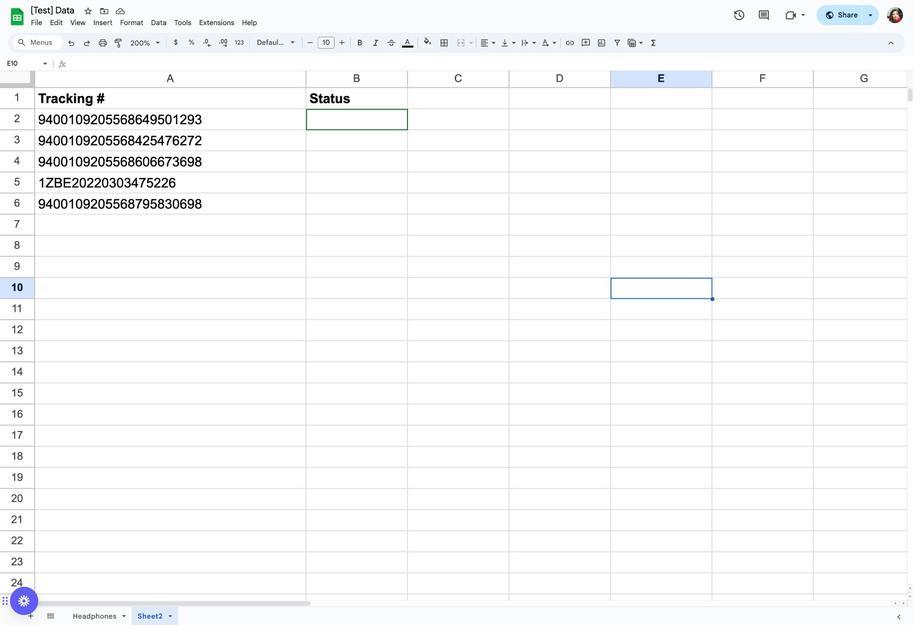 Task type: locate. For each thing, give the bounding box(es) containing it.
7 menu item from the left
[[171, 17, 196, 29]]

Font size field
[[318, 37, 339, 49]]

star image
[[83, 6, 93, 16]]

text color image
[[402, 36, 414, 48]]

show all comments image
[[759, 9, 771, 21]]

toolbar
[[21, 607, 62, 626], [63, 607, 186, 626], [188, 607, 190, 626]]

2 horizontal spatial toolbar
[[188, 607, 190, 626]]

redo (⌘y) image
[[82, 38, 92, 48]]

2 move image from the left
[[5, 596, 9, 608]]

0 horizontal spatial toolbar
[[21, 607, 62, 626]]

Zoom field
[[127, 36, 164, 51]]

paint format image
[[114, 38, 124, 48]]

1 toolbar from the left
[[21, 607, 62, 626]]

3 menu item from the left
[[67, 17, 90, 29]]

application
[[0, 0, 914, 626]]

undo (⌘z) image
[[66, 38, 76, 48]]

menu bar
[[27, 13, 261, 30]]

Font size text field
[[319, 37, 335, 49]]

Menus field
[[13, 36, 63, 50]]

None text field
[[71, 58, 914, 71]]

move image
[[2, 596, 5, 608], [5, 596, 9, 608]]

Star checkbox
[[81, 4, 95, 18]]

share. anyone with the link. anyone who has the link can access. no sign-in required. image
[[826, 10, 835, 19]]

2 menu item from the left
[[46, 17, 67, 29]]

strikethrough (⌘+shift+x) image
[[387, 38, 397, 48]]

functions image
[[649, 36, 660, 50]]

menu item
[[27, 17, 46, 29], [46, 17, 67, 29], [67, 17, 90, 29], [90, 17, 116, 29], [116, 17, 147, 29], [147, 17, 171, 29], [171, 17, 196, 29], [196, 17, 239, 29], [239, 17, 261, 29]]

increase decimal places image
[[218, 38, 228, 48]]

2 toolbar from the left
[[63, 607, 186, 626]]

insert chart image
[[597, 38, 607, 48]]

font list. default (arial) selected. option
[[257, 36, 285, 50]]

4 menu item from the left
[[90, 17, 116, 29]]

all sheets image
[[42, 608, 58, 624]]

insert comment (⌘+option+m) image
[[581, 38, 591, 48]]

5 menu item from the left
[[116, 17, 147, 29]]

None text field
[[4, 59, 41, 68]]

Rename text field
[[27, 4, 80, 16]]

9 menu item from the left
[[239, 17, 261, 29]]

main toolbar
[[62, 0, 663, 569]]

document status: saved to drive. image
[[115, 6, 125, 16]]

bold (⌘b) image
[[355, 38, 365, 48]]

1 horizontal spatial toolbar
[[63, 607, 186, 626]]

decrease decimal places image
[[203, 38, 213, 48]]

name box (⌘ + j) element
[[3, 58, 50, 70]]

menu bar inside menu bar banner
[[27, 13, 261, 30]]



Task type: describe. For each thing, give the bounding box(es) containing it.
1 move image from the left
[[2, 596, 5, 608]]

record a loom image
[[18, 596, 30, 608]]

print (⌘p) image
[[98, 38, 108, 48]]

last edit was 16 minutes ago image
[[734, 9, 746, 21]]

quick sharing actions image
[[869, 14, 874, 30]]

move image
[[99, 6, 109, 16]]

Zoom text field
[[128, 36, 152, 50]]

decrease font size (⌘+shift+comma) image
[[305, 38, 315, 48]]

create a filter image
[[613, 38, 623, 48]]

fill color image
[[422, 36, 434, 48]]

sheets home image
[[8, 8, 26, 26]]

italic (⌘i) image
[[371, 38, 381, 48]]

insert link (⌘k) image
[[566, 38, 576, 48]]

1 menu item from the left
[[27, 17, 46, 29]]

add sheet image
[[26, 612, 35, 621]]

3 toolbar from the left
[[188, 607, 190, 626]]

menu bar banner
[[0, 0, 914, 626]]

increase font size (⌘+shift+period) image
[[337, 38, 347, 48]]

borders image
[[439, 36, 451, 50]]

hide the menus (ctrl+shift+f) image
[[887, 38, 897, 48]]

none text field inside name box (⌘ + j) element
[[4, 59, 41, 68]]

8 menu item from the left
[[196, 17, 239, 29]]

6 menu item from the left
[[147, 17, 171, 29]]



Task type: vqa. For each thing, say whether or not it's contained in the screenshot.
Star checkbox
yes



